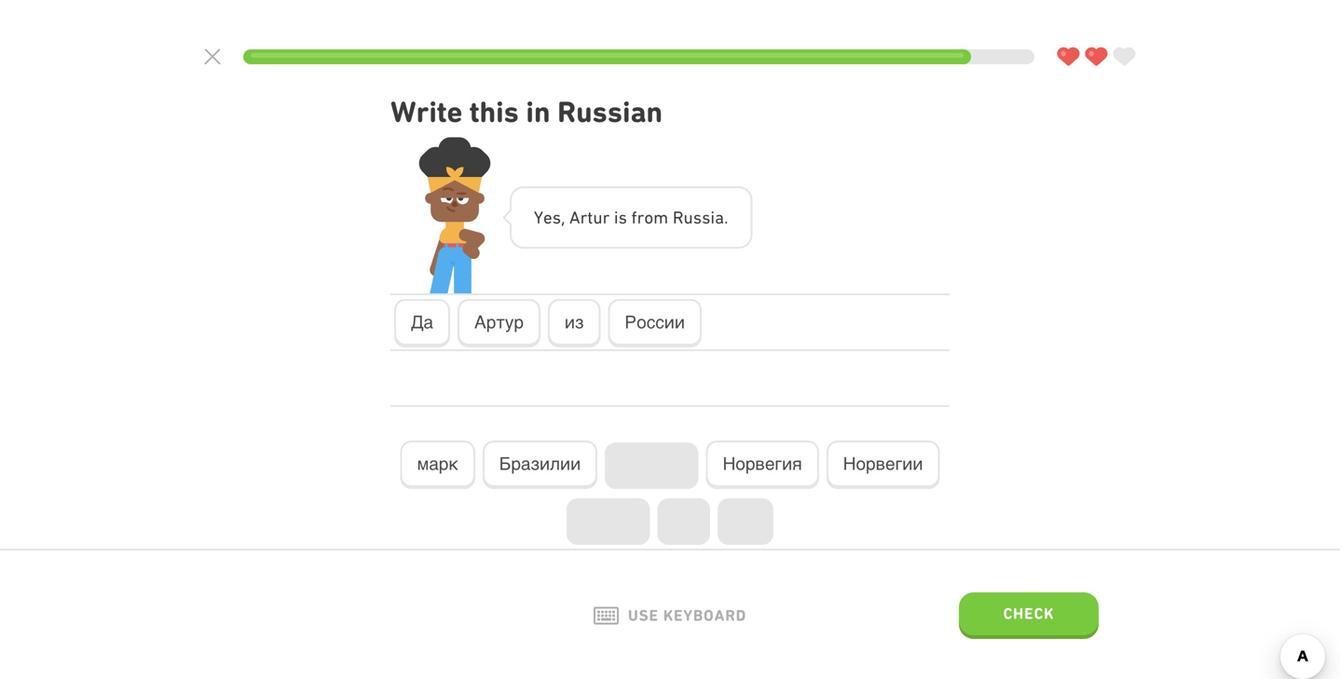 Task type: describe. For each thing, give the bounding box(es) containing it.
2 r from the left
[[603, 207, 610, 227]]

a
[[570, 207, 580, 227]]

1 u from the left
[[593, 207, 603, 227]]

a r t u r i s
[[570, 207, 627, 227]]

write
[[391, 95, 463, 129]]

a
[[715, 207, 724, 227]]

3 s from the left
[[693, 207, 702, 227]]

t
[[588, 207, 593, 227]]

1 i from the left
[[614, 207, 619, 227]]

keyboard
[[664, 607, 747, 625]]

f
[[632, 207, 637, 227]]

россии
[[625, 312, 685, 332]]

бразилии button
[[483, 441, 598, 489]]

из
[[565, 312, 584, 332]]

use keyboard
[[628, 607, 747, 625]]

норвегия button
[[706, 441, 819, 489]]

in
[[526, 95, 551, 129]]

m
[[654, 207, 669, 227]]

o
[[645, 207, 654, 227]]

f r o m
[[632, 207, 669, 227]]

,
[[561, 207, 565, 227]]

y
[[534, 207, 544, 227]]

артур button
[[458, 299, 541, 348]]

r for f
[[637, 207, 645, 227]]

this
[[470, 95, 519, 129]]



Task type: vqa. For each thing, say whether or not it's contained in the screenshot.
first u from left
yes



Task type: locate. For each thing, give the bounding box(es) containing it.
1 horizontal spatial r
[[603, 207, 610, 227]]

1 r from the left
[[580, 207, 588, 227]]

use keyboard button
[[594, 607, 747, 625]]

russian
[[558, 95, 663, 129]]

use
[[628, 607, 659, 625]]

да
[[411, 312, 433, 332]]

норвегии button
[[827, 441, 940, 489]]

s
[[553, 207, 561, 227], [619, 207, 627, 227], [693, 207, 702, 227], [702, 207, 711, 227]]

y e s ,
[[534, 207, 565, 227]]

норвегии
[[844, 454, 923, 474]]

r
[[673, 207, 684, 227]]

s right y
[[553, 207, 561, 227]]

r left m
[[637, 207, 645, 227]]

0 horizontal spatial r
[[580, 207, 588, 227]]

s right r
[[693, 207, 702, 227]]

артур
[[474, 312, 524, 332]]

2 i from the left
[[711, 207, 715, 227]]

i
[[614, 207, 619, 227], [711, 207, 715, 227]]

бразилии
[[500, 454, 581, 474]]

s left 'a'
[[702, 207, 711, 227]]

check
[[1004, 605, 1055, 623]]

1 horizontal spatial u
[[684, 207, 693, 227]]

из button
[[548, 299, 601, 348]]

.
[[724, 207, 729, 227]]

u right m
[[684, 207, 693, 227]]

r right the ,
[[580, 207, 588, 227]]

3 r from the left
[[637, 207, 645, 227]]

2 s from the left
[[619, 207, 627, 227]]

r right the t
[[603, 207, 610, 227]]

марк button
[[400, 441, 475, 489]]

1 s from the left
[[553, 207, 561, 227]]

u
[[593, 207, 603, 227], [684, 207, 693, 227]]

e
[[544, 207, 553, 227]]

r u s s i a .
[[673, 207, 729, 227]]

progress bar
[[243, 49, 1035, 64]]

s left f on the top of page
[[619, 207, 627, 227]]

марк
[[417, 454, 458, 474]]

0 horizontal spatial i
[[614, 207, 619, 227]]

россии button
[[608, 299, 702, 348]]

норвегия
[[723, 454, 802, 474]]

check button
[[959, 593, 1099, 640]]

write this in russian
[[391, 95, 663, 129]]

i left .
[[711, 207, 715, 227]]

да button
[[394, 299, 450, 348]]

2 u from the left
[[684, 207, 693, 227]]

i left f on the top of page
[[614, 207, 619, 227]]

4 s from the left
[[702, 207, 711, 227]]

1 horizontal spatial i
[[711, 207, 715, 227]]

2 horizontal spatial r
[[637, 207, 645, 227]]

r for a
[[580, 207, 588, 227]]

0 horizontal spatial u
[[593, 207, 603, 227]]

u right the a
[[593, 207, 603, 227]]

r
[[580, 207, 588, 227], [603, 207, 610, 227], [637, 207, 645, 227]]



